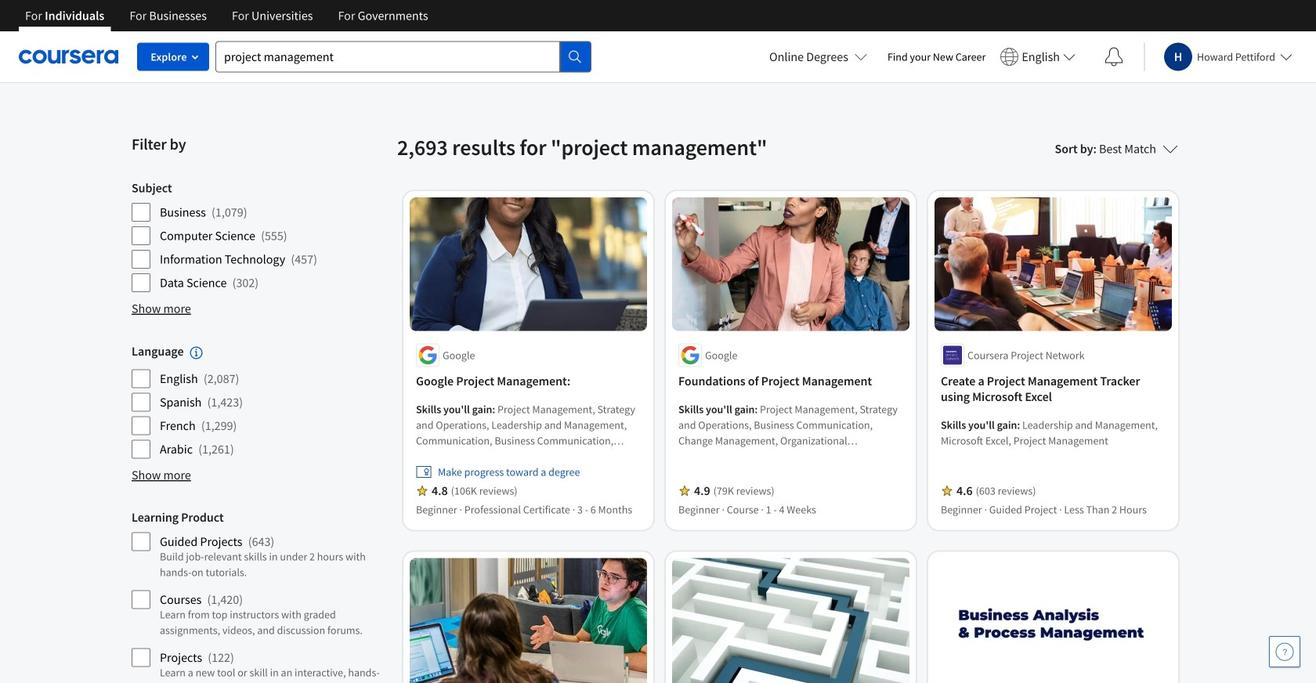 Task type: describe. For each thing, give the bounding box(es) containing it.
What do you want to learn? text field
[[215, 41, 560, 72]]

1 group from the top
[[132, 180, 388, 293]]

3 group from the top
[[132, 509, 388, 683]]

2 group from the top
[[132, 343, 388, 459]]



Task type: locate. For each thing, give the bounding box(es) containing it.
information about this filter group image
[[190, 346, 203, 359]]

banner navigation
[[13, 0, 441, 31]]

group
[[132, 180, 388, 293], [132, 343, 388, 459], [132, 509, 388, 683]]

coursera image
[[19, 44, 118, 69]]

2 vertical spatial group
[[132, 509, 388, 683]]

1 vertical spatial group
[[132, 343, 388, 459]]

help center image
[[1275, 642, 1294, 661]]

0 vertical spatial group
[[132, 180, 388, 293]]

None search field
[[215, 41, 591, 72]]



Task type: vqa. For each thing, say whether or not it's contained in the screenshot.
third group from the bottom of the page
yes



